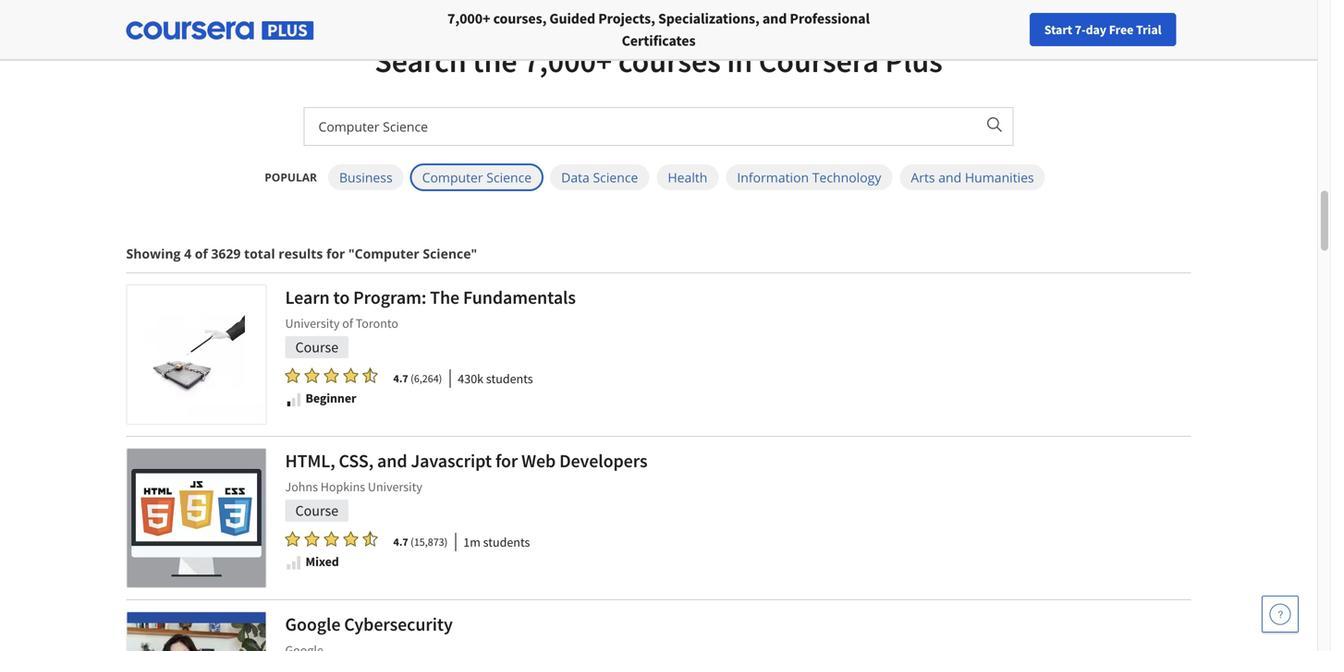 Task type: describe. For each thing, give the bounding box(es) containing it.
projects,
[[598, 9, 655, 28]]

1 filled star image from the left
[[305, 367, 319, 384]]

coursera plus image
[[126, 21, 314, 40]]

430k
[[458, 371, 484, 387]]

science for computer science
[[486, 169, 532, 186]]

specializations,
[[658, 9, 760, 28]]

learn
[[285, 286, 330, 309]]

1 horizontal spatial 7,000+
[[523, 41, 612, 81]]

toronto
[[356, 315, 398, 332]]

information technology button
[[726, 165, 892, 190]]

css,
[[339, 450, 374, 473]]

data science
[[561, 169, 638, 186]]

the
[[430, 286, 459, 309]]

7-
[[1075, 21, 1086, 38]]

information technology
[[737, 169, 881, 186]]

computer
[[422, 169, 483, 186]]

cybersecurity
[[344, 613, 453, 636]]

beginner level image
[[285, 391, 302, 408]]

health button
[[657, 165, 719, 190]]

program:
[[353, 286, 426, 309]]

4.7 for and
[[393, 535, 408, 550]]

"computer
[[349, 245, 419, 263]]

html, css, and javascript for web developers johns hopkins university course
[[285, 450, 647, 520]]

the
[[473, 41, 517, 81]]

free
[[1109, 21, 1134, 38]]

day
[[1086, 21, 1106, 38]]

show notifications image
[[1115, 23, 1138, 45]]

4.7 for program:
[[393, 372, 408, 386]]

showing 4 of 3629 total results for "computer science"
[[126, 245, 477, 263]]

certificates
[[622, 31, 696, 50]]

computer science
[[422, 169, 532, 186]]

guided
[[549, 9, 595, 28]]

start 7-day free trial button
[[1030, 13, 1176, 46]]

arts
[[911, 169, 935, 186]]

html, css, and javascript for web developers by johns hopkins university image
[[127, 449, 266, 588]]

science for data science
[[593, 169, 638, 186]]

career
[[1051, 21, 1087, 38]]

technology
[[812, 169, 881, 186]]

results
[[278, 245, 323, 263]]

data science button
[[550, 165, 649, 190]]

to
[[333, 286, 350, 309]]

science"
[[423, 245, 477, 263]]

arts and humanities button
[[900, 165, 1045, 190]]

1m
[[463, 534, 481, 551]]

developers
[[559, 450, 647, 473]]

popular
[[265, 170, 317, 185]]

430k students
[[458, 371, 533, 387]]

arts and humanities
[[911, 169, 1034, 186]]

and inside 7,000+ courses, guided projects, specializations, and professional certificates
[[762, 9, 787, 28]]



Task type: locate. For each thing, give the bounding box(es) containing it.
information
[[737, 169, 809, 186]]

showing
[[126, 245, 181, 263]]

google cybersecurity by google image
[[127, 613, 266, 652]]

2 4.7 from the top
[[393, 535, 408, 550]]

1 4.7 from the top
[[393, 372, 408, 386]]

courses,
[[493, 9, 547, 28]]

university inside html, css, and javascript for web developers johns hopkins university course
[[368, 479, 422, 495]]

course down learn
[[295, 338, 338, 357]]

learn to program: the fundamentals university of toronto course
[[285, 286, 576, 357]]

johns
[[285, 479, 318, 495]]

science
[[486, 169, 532, 186], [593, 169, 638, 186]]

business button
[[328, 165, 404, 190]]

search
[[375, 41, 466, 81]]

half filled star image
[[363, 531, 378, 548]]

0 vertical spatial and
[[762, 9, 787, 28]]

1 horizontal spatial university
[[368, 479, 422, 495]]

0 horizontal spatial and
[[377, 450, 407, 473]]

course
[[295, 338, 338, 357], [295, 502, 338, 520]]

and left professional
[[762, 9, 787, 28]]

1 vertical spatial 4.7
[[393, 535, 408, 550]]

trial
[[1136, 21, 1161, 38]]

7,000+ down guided
[[523, 41, 612, 81]]

0 horizontal spatial university
[[285, 315, 340, 332]]

of right 4
[[195, 245, 208, 263]]

beginner
[[305, 390, 356, 407]]

filled star image
[[285, 367, 300, 384], [343, 367, 358, 384], [285, 531, 300, 548], [305, 531, 319, 548], [324, 531, 339, 548], [343, 531, 358, 548]]

0 horizontal spatial 7,000+
[[447, 9, 490, 28]]

science right data
[[593, 169, 638, 186]]

web
[[521, 450, 556, 473]]

coursera
[[759, 41, 879, 81]]

science inside button
[[593, 169, 638, 186]]

business
[[339, 169, 393, 186]]

7,000+ up the
[[447, 9, 490, 28]]

your
[[997, 21, 1022, 38]]

1 vertical spatial students
[[483, 534, 530, 551]]

and inside html, css, and javascript for web developers johns hopkins university course
[[377, 450, 407, 473]]

students for fundamentals
[[486, 371, 533, 387]]

1 horizontal spatial for
[[495, 450, 518, 473]]

0 horizontal spatial science
[[486, 169, 532, 186]]

0 vertical spatial university
[[285, 315, 340, 332]]

fundamentals
[[463, 286, 576, 309]]

search the 7,000+ courses in coursera plus
[[375, 41, 943, 81]]

0 vertical spatial 7,000+
[[447, 9, 490, 28]]

for left web
[[495, 450, 518, 473]]

science inside button
[[486, 169, 532, 186]]

4.7 left (15,873)
[[393, 535, 408, 550]]

find
[[971, 21, 995, 38]]

course inside learn to program: the fundamentals university of toronto course
[[295, 338, 338, 357]]

None search field
[[254, 12, 568, 49]]

7,000+ inside 7,000+ courses, guided projects, specializations, and professional certificates
[[447, 9, 490, 28]]

students right 1m
[[483, 534, 530, 551]]

0 horizontal spatial of
[[195, 245, 208, 263]]

4.7 (15,873)
[[393, 535, 448, 550]]

1 vertical spatial 7,000+
[[523, 41, 612, 81]]

half filled star image
[[363, 367, 378, 384]]

0 vertical spatial of
[[195, 245, 208, 263]]

1 vertical spatial and
[[938, 169, 962, 186]]

find your new career
[[971, 21, 1087, 38]]

1 vertical spatial of
[[342, 315, 353, 332]]

and right css, on the bottom left of the page
[[377, 450, 407, 473]]

1 horizontal spatial of
[[342, 315, 353, 332]]

find your new career link
[[962, 18, 1096, 42]]

computer science button
[[411, 165, 543, 190]]

html,
[[285, 450, 335, 473]]

Search the 7,000+ courses in Coursera Plus text field
[[305, 108, 974, 145]]

coursera image
[[22, 15, 140, 45]]

4
[[184, 245, 191, 263]]

university
[[285, 315, 340, 332], [368, 479, 422, 495]]

and
[[762, 9, 787, 28], [938, 169, 962, 186], [377, 450, 407, 473]]

google
[[285, 613, 341, 636]]

1 course from the top
[[295, 338, 338, 357]]

1 horizontal spatial and
[[762, 9, 787, 28]]

1 vertical spatial university
[[368, 479, 422, 495]]

for
[[326, 245, 345, 263], [495, 450, 518, 473]]

humanities
[[965, 169, 1034, 186]]

1 vertical spatial course
[[295, 502, 338, 520]]

google cybersecurity
[[285, 613, 453, 636]]

university down learn
[[285, 315, 340, 332]]

help center image
[[1269, 604, 1291, 626]]

data
[[561, 169, 590, 186]]

2 course from the top
[[295, 502, 338, 520]]

(15,873)
[[411, 535, 448, 550]]

0 vertical spatial for
[[326, 245, 345, 263]]

7,000+
[[447, 9, 490, 28], [523, 41, 612, 81]]

0 vertical spatial course
[[295, 338, 338, 357]]

course inside html, css, and javascript for web developers johns hopkins university course
[[295, 502, 338, 520]]

mixed level image
[[285, 555, 302, 571]]

professional
[[790, 9, 870, 28]]

science right the computer
[[486, 169, 532, 186]]

start
[[1044, 21, 1072, 38]]

health
[[668, 169, 707, 186]]

start 7-day free trial
[[1044, 21, 1161, 38]]

for right results
[[326, 245, 345, 263]]

0 horizontal spatial filled star image
[[305, 367, 319, 384]]

hopkins
[[321, 479, 365, 495]]

2 filled star image from the left
[[324, 367, 339, 384]]

2 science from the left
[[593, 169, 638, 186]]

course down johns
[[295, 502, 338, 520]]

total
[[244, 245, 275, 263]]

0 vertical spatial students
[[486, 371, 533, 387]]

for inside html, css, and javascript for web developers johns hopkins university course
[[495, 450, 518, 473]]

1 science from the left
[[486, 169, 532, 186]]

1 horizontal spatial filled star image
[[324, 367, 339, 384]]

2 vertical spatial and
[[377, 450, 407, 473]]

4.7
[[393, 372, 408, 386], [393, 535, 408, 550]]

university down css, on the bottom left of the page
[[368, 479, 422, 495]]

1 vertical spatial for
[[495, 450, 518, 473]]

courses
[[618, 41, 721, 81]]

students for for
[[483, 534, 530, 551]]

7,000+ courses, guided projects, specializations, and professional certificates
[[447, 9, 870, 50]]

of inside learn to program: the fundamentals university of toronto course
[[342, 315, 353, 332]]

javascript
[[411, 450, 492, 473]]

mixed
[[305, 554, 339, 570]]

3629
[[211, 245, 241, 263]]

filled star image
[[305, 367, 319, 384], [324, 367, 339, 384]]

students right 430k
[[486, 371, 533, 387]]

1m students
[[463, 534, 530, 551]]

and inside button
[[938, 169, 962, 186]]

0 horizontal spatial for
[[326, 245, 345, 263]]

learn to program: the fundamentals by university of toronto image
[[127, 286, 266, 424]]

1 horizontal spatial science
[[593, 169, 638, 186]]

plus
[[885, 41, 943, 81]]

of
[[195, 245, 208, 263], [342, 315, 353, 332]]

4.7 (6,264)
[[393, 372, 442, 386]]

(6,264)
[[411, 372, 442, 386]]

0 vertical spatial 4.7
[[393, 372, 408, 386]]

students
[[486, 371, 533, 387], [483, 534, 530, 551]]

4.7 left (6,264)
[[393, 372, 408, 386]]

and right arts
[[938, 169, 962, 186]]

university inside learn to program: the fundamentals university of toronto course
[[285, 315, 340, 332]]

new
[[1024, 21, 1048, 38]]

2 horizontal spatial and
[[938, 169, 962, 186]]

in
[[727, 41, 753, 81]]

of down to
[[342, 315, 353, 332]]



Task type: vqa. For each thing, say whether or not it's contained in the screenshot.
topmost University
yes



